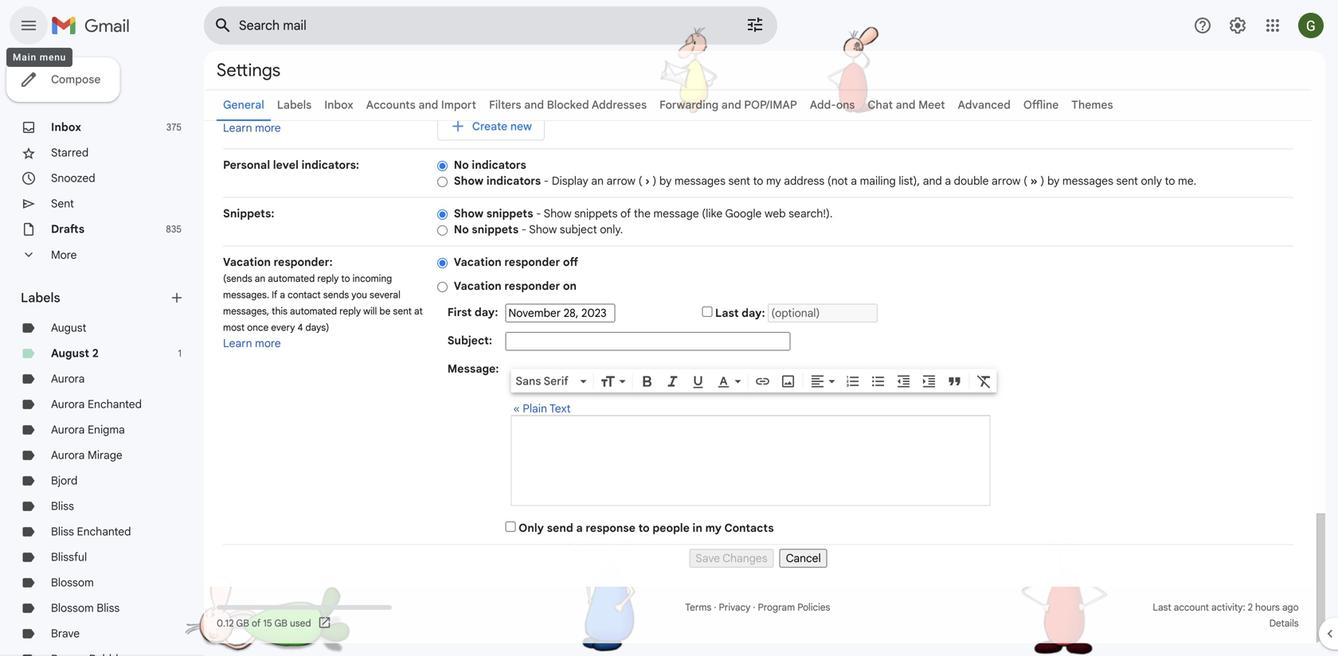 Task type: locate. For each thing, give the bounding box(es) containing it.
learn down general link
[[223, 121, 252, 135]]

0 vertical spatial 2
[[92, 347, 99, 361]]

1 vertical spatial reply
[[340, 306, 361, 318]]

by
[[660, 174, 672, 188], [1048, 174, 1060, 188]]

2 more from the top
[[255, 337, 281, 351]]

to up google
[[753, 174, 764, 188]]

show right show snippets option
[[454, 207, 484, 221]]

messages up "(like"
[[675, 174, 726, 188]]

every
[[271, 322, 295, 334]]

labels up learn more
[[277, 98, 312, 112]]

addresses
[[592, 98, 647, 112]]

1 horizontal spatial labels
[[277, 98, 312, 112]]

and right the chat
[[896, 98, 916, 112]]

no right no snippets radio
[[454, 223, 469, 237]]

by right the »
[[1048, 174, 1060, 188]]

settings image
[[1229, 16, 1248, 35]]

reply down you on the top of page
[[340, 306, 361, 318]]

1 horizontal spatial -
[[536, 207, 541, 221]]

1 vertical spatial my
[[706, 522, 722, 535]]

indicators:
[[302, 158, 359, 172]]

account
[[1174, 602, 1210, 614]]

vacation for vacation responder on
[[454, 279, 502, 293]]

august
[[51, 321, 86, 335], [51, 347, 89, 361]]

snippets up the vacation responder off
[[472, 223, 519, 237]]

last day:
[[715, 306, 765, 320]]

0 vertical spatial reply
[[317, 273, 339, 285]]

aurora for aurora enigma
[[51, 423, 85, 437]]

snippets up no snippets - show subject only.
[[487, 207, 533, 221]]

bjord
[[51, 474, 78, 488]]

messages.
[[223, 289, 269, 301]]

reply up sends
[[317, 273, 339, 285]]

of left the
[[621, 207, 631, 221]]

labels navigation
[[0, 51, 204, 657]]

2 blossom from the top
[[51, 602, 94, 616]]

gb
[[236, 618, 249, 630], [274, 618, 288, 630]]

learn more link down general link
[[223, 121, 281, 135]]

only send a response to people in my contacts
[[519, 522, 774, 535]]

1 vertical spatial an
[[255, 273, 266, 285]]

0 horizontal spatial labels
[[21, 290, 60, 306]]

1 responder from the top
[[505, 255, 560, 269]]

last
[[715, 306, 739, 320], [1153, 602, 1172, 614]]

0 horizontal spatial an
[[255, 273, 266, 285]]

blossom down blossom link
[[51, 602, 94, 616]]

and left pop/imap
[[722, 98, 742, 112]]

last inside last account activity: 2 hours ago details
[[1153, 602, 1172, 614]]

0 vertical spatial enchanted
[[88, 398, 142, 412]]

aurora for aurora enchanted
[[51, 398, 85, 412]]

a right if
[[280, 289, 285, 301]]

and left import
[[419, 98, 438, 112]]

1 vertical spatial labels
[[21, 290, 60, 306]]

most
[[223, 322, 245, 334]]

by right › at the left of page
[[660, 174, 672, 188]]

0 vertical spatial learn more link
[[223, 121, 281, 135]]

a left double
[[945, 174, 952, 188]]

1 vertical spatial -
[[536, 207, 541, 221]]

1 horizontal spatial inbox
[[325, 98, 354, 112]]

labels inside navigation
[[21, 290, 60, 306]]

and right list),
[[923, 174, 942, 188]]

vacation up the (sends
[[223, 255, 271, 269]]

on
[[563, 279, 577, 293]]

of left 15
[[252, 618, 261, 630]]

and for chat
[[896, 98, 916, 112]]

0 horizontal spatial reply
[[317, 273, 339, 285]]

vacation up first day:
[[454, 279, 502, 293]]

· right privacy
[[753, 602, 756, 614]]

to left "me."
[[1165, 174, 1176, 188]]

off
[[563, 255, 578, 269]]

labels up august link
[[21, 290, 60, 306]]

privacy
[[719, 602, 751, 614]]

2 responder from the top
[[505, 279, 560, 293]]

learn more link down once
[[223, 337, 281, 351]]

an right display
[[591, 174, 604, 188]]

inbox link up starred
[[51, 120, 81, 134]]

accounts and import
[[366, 98, 476, 112]]

arrow left the »
[[992, 174, 1021, 188]]

2 august from the top
[[51, 347, 89, 361]]

-
[[544, 174, 549, 188], [536, 207, 541, 221], [522, 223, 527, 237]]

1 horizontal spatial an
[[591, 174, 604, 188]]

terms link
[[685, 602, 712, 614]]

· right terms
[[714, 602, 717, 614]]

- left display
[[544, 174, 549, 188]]

italic ‪(⌘i)‬ image
[[665, 374, 681, 389]]

august link
[[51, 321, 86, 335]]

footer
[[204, 600, 1313, 632]]

Show snippets radio
[[437, 209, 448, 221]]

enchanted up blissful
[[77, 525, 131, 539]]

no right no indicators "option"
[[454, 158, 469, 172]]

inbox right labels link
[[325, 98, 354, 112]]

personal level indicators:
[[223, 158, 359, 172]]

august down august link
[[51, 347, 89, 361]]

show right the show indicators option
[[454, 174, 484, 188]]

labels heading
[[21, 290, 169, 306]]

remove formatting ‪(⌘\)‬ image
[[976, 374, 992, 389]]

aurora up the 'bjord' link
[[51, 449, 85, 463]]

in
[[693, 522, 703, 535]]

1 ) from the left
[[653, 174, 657, 188]]

details link
[[1270, 618, 1299, 630]]

responder for off
[[505, 255, 560, 269]]

4 aurora from the top
[[51, 449, 85, 463]]

0 horizontal spatial day:
[[475, 305, 498, 319]]

blossom for blossom link
[[51, 576, 94, 590]]

0.12
[[217, 618, 234, 630]]

link ‪(⌘k)‬ image
[[755, 374, 771, 389]]

No indicators radio
[[437, 160, 448, 172]]

last left account
[[1153, 602, 1172, 614]]

1 vertical spatial learn more link
[[223, 337, 281, 351]]

1 vertical spatial last
[[1153, 602, 1172, 614]]

blissful link
[[51, 551, 87, 565]]

1 horizontal spatial arrow
[[992, 174, 1021, 188]]

0 vertical spatial indicators
[[472, 158, 527, 172]]

sent left at
[[393, 306, 412, 318]]

last account activity: 2 hours ago details
[[1153, 602, 1299, 630]]

web
[[765, 207, 786, 221]]

indicators
[[472, 158, 527, 172], [487, 174, 541, 188]]

2 by from the left
[[1048, 174, 1060, 188]]

2 vertical spatial -
[[522, 223, 527, 237]]

enchanted up enigma
[[88, 398, 142, 412]]

1 horizontal spatial by
[[1048, 174, 1060, 188]]

0 vertical spatial learn
[[223, 121, 252, 135]]

0 horizontal spatial of
[[252, 618, 261, 630]]

2 gb from the left
[[274, 618, 288, 630]]

labels
[[277, 98, 312, 112], [21, 290, 60, 306]]

0 vertical spatial responder
[[505, 255, 560, 269]]

1 horizontal spatial of
[[621, 207, 631, 221]]

chat and meet
[[868, 98, 945, 112]]

1 messages from the left
[[675, 174, 726, 188]]

navigation
[[223, 545, 1294, 568]]

›
[[645, 174, 650, 188]]

»
[[1031, 174, 1038, 188]]

accounts
[[366, 98, 416, 112]]

messages
[[675, 174, 726, 188], [1063, 174, 1114, 188]]

No snippets radio
[[437, 225, 448, 237]]

1 vertical spatial indicators
[[487, 174, 541, 188]]

offline
[[1024, 98, 1059, 112]]

1 vertical spatial learn
[[223, 337, 252, 351]]

to left people
[[639, 522, 650, 535]]

inbox link
[[325, 98, 354, 112], [51, 120, 81, 134]]

a right the (not
[[851, 174, 857, 188]]

0 vertical spatial blossom
[[51, 576, 94, 590]]

1 vertical spatial august
[[51, 347, 89, 361]]

themes link
[[1072, 98, 1114, 112]]

2
[[92, 347, 99, 361], [1248, 602, 1253, 614]]

day: right last day: checkbox
[[742, 306, 765, 320]]

) right the »
[[1041, 174, 1045, 188]]

an
[[591, 174, 604, 188], [255, 273, 266, 285]]

will
[[364, 306, 377, 318]]

no for no snippets - show subject only.
[[454, 223, 469, 237]]

0 vertical spatial more
[[255, 121, 281, 135]]

2 horizontal spatial -
[[544, 174, 549, 188]]

and
[[419, 98, 438, 112], [524, 98, 544, 112], [722, 98, 742, 112], [896, 98, 916, 112], [923, 174, 942, 188]]

blossom link
[[51, 576, 94, 590]]

and for accounts
[[419, 98, 438, 112]]

sans
[[516, 374, 541, 388]]

and for forwarding
[[722, 98, 742, 112]]

0 horizontal spatial )
[[653, 174, 657, 188]]

general link
[[223, 98, 264, 112]]

follow link to manage storage image
[[318, 616, 334, 632]]

bulleted list ‪(⌘⇧8)‬ image
[[870, 374, 886, 389]]

0 horizontal spatial messages
[[675, 174, 726, 188]]

1 horizontal spatial day:
[[742, 306, 765, 320]]

1 horizontal spatial reply
[[340, 306, 361, 318]]

- up the vacation responder off
[[522, 223, 527, 237]]

1 horizontal spatial gb
[[274, 618, 288, 630]]

vacation right vacation responder off radio
[[454, 255, 502, 269]]

more down general link
[[255, 121, 281, 135]]

1 horizontal spatial 2
[[1248, 602, 1253, 614]]

1 vertical spatial enchanted
[[77, 525, 131, 539]]

quote ‪(⌘⇧9)‬ image
[[947, 374, 963, 389]]

forwarding and pop/imap
[[660, 98, 797, 112]]

2 inside last account activity: 2 hours ago details
[[1248, 602, 1253, 614]]

0 vertical spatial last
[[715, 306, 739, 320]]

blossom down blissful link
[[51, 576, 94, 590]]

address
[[784, 174, 825, 188]]

inbox inside 'labels' navigation
[[51, 120, 81, 134]]

no
[[454, 158, 469, 172], [454, 223, 469, 237]]

learn down 'most'
[[223, 337, 252, 351]]

- for show snippets of the message (like google web search!).
[[536, 207, 541, 221]]

0 vertical spatial bliss
[[51, 500, 74, 514]]

drafts
[[51, 222, 85, 236]]

day: for last day:
[[742, 306, 765, 320]]

august 2
[[51, 347, 99, 361]]

aurora down 'august 2' 'link'
[[51, 372, 85, 386]]

blossom bliss
[[51, 602, 120, 616]]

google
[[726, 207, 762, 221]]

add-
[[810, 98, 837, 112]]

a right the send
[[576, 522, 583, 535]]

0 horizontal spatial sent
[[393, 306, 412, 318]]

forwarding
[[660, 98, 719, 112]]

inbox up starred
[[51, 120, 81, 134]]

more down once
[[255, 337, 281, 351]]

navigation containing save changes
[[223, 545, 1294, 568]]

0 vertical spatial inbox
[[325, 98, 354, 112]]

and up new
[[524, 98, 544, 112]]

1 horizontal spatial messages
[[1063, 174, 1114, 188]]

responder up vacation responder on
[[505, 255, 560, 269]]

1 · from the left
[[714, 602, 717, 614]]

0 horizontal spatial arrow
[[607, 174, 636, 188]]

0 vertical spatial inbox link
[[325, 98, 354, 112]]

1 vertical spatial bliss
[[51, 525, 74, 539]]

1 vertical spatial 2
[[1248, 602, 1253, 614]]

an up messages.
[[255, 273, 266, 285]]

arrow left › at the left of page
[[607, 174, 636, 188]]

2 · from the left
[[753, 602, 756, 614]]

0 horizontal spatial gb
[[236, 618, 249, 630]]

my right "in"
[[706, 522, 722, 535]]

·
[[714, 602, 717, 614], [753, 602, 756, 614]]

2 horizontal spatial sent
[[1117, 174, 1139, 188]]

snippets for show subject only.
[[472, 223, 519, 237]]

1 vertical spatial blossom
[[51, 602, 94, 616]]

1 horizontal spatial last
[[1153, 602, 1172, 614]]

aurora up aurora mirage
[[51, 423, 85, 437]]

arrow
[[607, 174, 636, 188], [992, 174, 1021, 188]]

0 horizontal spatial 2
[[92, 347, 99, 361]]

1 no from the top
[[454, 158, 469, 172]]

labels for labels heading
[[21, 290, 60, 306]]

1 horizontal spatial ·
[[753, 602, 756, 614]]

personal
[[223, 158, 270, 172]]

sent left only
[[1117, 174, 1139, 188]]

contact
[[288, 289, 321, 301]]

only.
[[600, 223, 623, 237]]

save changes button
[[690, 549, 774, 568]]

0 horizontal spatial (
[[639, 174, 643, 188]]

0 horizontal spatial -
[[522, 223, 527, 237]]

blossom for blossom bliss
[[51, 602, 94, 616]]

1 gb from the left
[[236, 618, 249, 630]]

automated down responder:
[[268, 273, 315, 285]]

0 horizontal spatial by
[[660, 174, 672, 188]]

0 vertical spatial my
[[767, 174, 781, 188]]

1 horizontal spatial my
[[767, 174, 781, 188]]

3 aurora from the top
[[51, 423, 85, 437]]

sent
[[51, 197, 74, 211]]

august up the august 2
[[51, 321, 86, 335]]

1 more from the top
[[255, 121, 281, 135]]

sent
[[729, 174, 751, 188], [1117, 174, 1139, 188], [393, 306, 412, 318]]

labels for labels link
[[277, 98, 312, 112]]

1 vertical spatial inbox link
[[51, 120, 81, 134]]

0 vertical spatial -
[[544, 174, 549, 188]]

) right › at the left of page
[[653, 174, 657, 188]]

indicators down create new
[[472, 158, 527, 172]]

2 messages from the left
[[1063, 174, 1114, 188]]

bold ‪(⌘b)‬ image
[[639, 374, 655, 389]]

2 learn from the top
[[223, 337, 252, 351]]

display
[[552, 174, 589, 188]]

blossom bliss link
[[51, 602, 120, 616]]

Vacation responder on radio
[[437, 281, 448, 293]]

labels link
[[277, 98, 312, 112]]

me.
[[1179, 174, 1197, 188]]

last right last day: checkbox
[[715, 306, 739, 320]]

inbox for left inbox link
[[51, 120, 81, 134]]

0 vertical spatial august
[[51, 321, 86, 335]]

2 no from the top
[[454, 223, 469, 237]]

to
[[753, 174, 764, 188], [1165, 174, 1176, 188], [341, 273, 350, 285], [639, 522, 650, 535]]

gb right 15
[[274, 618, 288, 630]]

filters and blocked addresses
[[489, 98, 647, 112]]

sent inside vacation responder: (sends an automated reply to incoming messages. if a contact sends you several messages, this automated reply will be sent at most once every 4 days) learn more
[[393, 306, 412, 318]]

1 vertical spatial no
[[454, 223, 469, 237]]

sent up google
[[729, 174, 751, 188]]

bliss for bliss enchanted
[[51, 525, 74, 539]]

1 horizontal spatial (
[[1024, 174, 1028, 188]]

gb right 0.12
[[236, 618, 249, 630]]

1 learn from the top
[[223, 121, 252, 135]]

blossom
[[51, 576, 94, 590], [51, 602, 94, 616]]

responder down the vacation responder off
[[505, 279, 560, 293]]

2 aurora from the top
[[51, 398, 85, 412]]

learn more
[[223, 121, 281, 135]]

indicators down 'no indicators'
[[487, 174, 541, 188]]

messages right the »
[[1063, 174, 1114, 188]]

0 horizontal spatial last
[[715, 306, 739, 320]]

1 vertical spatial automated
[[290, 306, 337, 318]]

a inside vacation responder: (sends an automated reply to incoming messages. if a contact sends you several messages, this automated reply will be sent at most once every 4 days) learn more
[[280, 289, 285, 301]]

1 vertical spatial more
[[255, 337, 281, 351]]

1 blossom from the top
[[51, 576, 94, 590]]

formatting options toolbar
[[511, 369, 997, 393]]

None search field
[[204, 6, 778, 45]]

aurora down aurora link
[[51, 398, 85, 412]]

to up sends
[[341, 273, 350, 285]]

underline ‪(⌘u)‬ image
[[690, 374, 706, 390]]

0 horizontal spatial ·
[[714, 602, 717, 614]]

my left address in the right top of the page
[[767, 174, 781, 188]]

aurora enchanted
[[51, 398, 142, 412]]

1 vertical spatial inbox
[[51, 120, 81, 134]]

0 vertical spatial of
[[621, 207, 631, 221]]

0 vertical spatial labels
[[277, 98, 312, 112]]

( left the »
[[1024, 174, 1028, 188]]

1 horizontal spatial inbox link
[[325, 98, 354, 112]]

automated up days)
[[290, 306, 337, 318]]

snoozed
[[51, 171, 95, 185]]

« plain text
[[513, 402, 571, 416]]

insert image image
[[780, 374, 796, 389]]

advanced search options image
[[739, 9, 771, 41]]

0 horizontal spatial inbox
[[51, 120, 81, 134]]

( left › at the left of page
[[639, 174, 643, 188]]

day: right first
[[475, 305, 498, 319]]

1 horizontal spatial )
[[1041, 174, 1045, 188]]

1 vertical spatial responder
[[505, 279, 560, 293]]

inbox link right labels link
[[325, 98, 354, 112]]

indicators for no
[[472, 158, 527, 172]]

0 horizontal spatial inbox link
[[51, 120, 81, 134]]

- for show subject only.
[[522, 223, 527, 237]]

aurora enchanted link
[[51, 398, 142, 412]]

1 aurora from the top
[[51, 372, 85, 386]]

vacation inside vacation responder: (sends an automated reply to incoming messages. if a contact sends you several messages, this automated reply will be sent at most once every 4 days) learn more
[[223, 255, 271, 269]]

- up no snippets - show subject only.
[[536, 207, 541, 221]]

august for august link
[[51, 321, 86, 335]]

enchanted
[[88, 398, 142, 412], [77, 525, 131, 539]]

bjord link
[[51, 474, 78, 488]]

terms · privacy · program policies
[[685, 602, 831, 614]]

1 august from the top
[[51, 321, 86, 335]]

0 vertical spatial no
[[454, 158, 469, 172]]

pop/imap
[[744, 98, 797, 112]]



Task type: vqa. For each thing, say whether or not it's contained in the screenshot.
the august Link's AUGUST
yes



Task type: describe. For each thing, give the bounding box(es) containing it.
Only send a response to people in my Contacts checkbox
[[506, 522, 516, 532]]

august for august 2
[[51, 347, 89, 361]]

hours
[[1256, 602, 1280, 614]]

advanced link
[[958, 98, 1011, 112]]

0.12 gb of 15 gb used
[[217, 618, 311, 630]]

1 arrow from the left
[[607, 174, 636, 188]]

aurora mirage
[[51, 449, 123, 463]]

the
[[634, 207, 651, 221]]

program policies link
[[758, 602, 831, 614]]

2 ( from the left
[[1024, 174, 1028, 188]]

brave
[[51, 627, 80, 641]]

footer containing terms
[[204, 600, 1313, 632]]

messages,
[[223, 306, 269, 318]]

cancel
[[786, 552, 821, 566]]

support image
[[1194, 16, 1213, 35]]

add-ons link
[[810, 98, 855, 112]]

meet
[[919, 98, 945, 112]]

0 vertical spatial an
[[591, 174, 604, 188]]

this
[[272, 306, 288, 318]]

program
[[758, 602, 795, 614]]

advanced
[[958, 98, 1011, 112]]

chat and meet link
[[868, 98, 945, 112]]

enchanted for aurora enchanted
[[88, 398, 142, 412]]

filters and blocked addresses link
[[489, 98, 647, 112]]

policies
[[798, 602, 831, 614]]

activity:
[[1212, 602, 1246, 614]]

2 learn more link from the top
[[223, 337, 281, 351]]

bliss enchanted
[[51, 525, 131, 539]]

an inside vacation responder: (sends an automated reply to incoming messages. if a contact sends you several messages, this automated reply will be sent at most once every 4 days) learn more
[[255, 273, 266, 285]]

several
[[370, 289, 401, 301]]

message
[[654, 207, 699, 221]]

bliss for bliss link
[[51, 500, 74, 514]]

enchanted for bliss enchanted
[[77, 525, 131, 539]]

Subject text field
[[506, 332, 791, 351]]

1 vertical spatial of
[[252, 618, 261, 630]]

settings
[[217, 59, 281, 81]]

show left subject at the top of page
[[529, 223, 557, 237]]

import
[[441, 98, 476, 112]]

blocked
[[547, 98, 589, 112]]

no for no indicators
[[454, 158, 469, 172]]

(sends
[[223, 273, 252, 285]]

375
[[166, 122, 182, 133]]

inbox for the top inbox link
[[325, 98, 354, 112]]

new
[[511, 119, 532, 133]]

main menu image
[[19, 16, 38, 35]]

vacation for vacation responder: (sends an automated reply to incoming messages. if a contact sends you several messages, this automated reply will be sent at most once every 4 days) learn more
[[223, 255, 271, 269]]

835
[[166, 224, 182, 235]]

brave link
[[51, 627, 80, 641]]

2 vertical spatial bliss
[[97, 602, 120, 616]]

ons
[[837, 98, 855, 112]]

compose button
[[6, 57, 120, 102]]

aurora enigma link
[[51, 423, 125, 437]]

aurora link
[[51, 372, 85, 386]]

no snippets - show subject only.
[[454, 223, 623, 237]]

sent link
[[51, 197, 74, 211]]

indent more ‪(⌘])‬ image
[[921, 374, 937, 389]]

incoming
[[353, 273, 392, 285]]

(like
[[702, 207, 723, 221]]

(not
[[828, 174, 848, 188]]

1 by from the left
[[660, 174, 672, 188]]

snippets up only.
[[575, 207, 618, 221]]

filters
[[489, 98, 522, 112]]

show snippets - show snippets of the message (like google web search!).
[[454, 207, 833, 221]]

show up no snippets - show subject only.
[[544, 207, 572, 221]]

Show indicators radio
[[437, 176, 448, 188]]

no indicators
[[454, 158, 527, 172]]

subject:
[[448, 334, 492, 348]]

1 horizontal spatial sent
[[729, 174, 751, 188]]

gmail image
[[51, 10, 138, 41]]

serif
[[544, 374, 569, 388]]

aurora for aurora mirage
[[51, 449, 85, 463]]

vacation for vacation responder off
[[454, 255, 502, 269]]

mailing
[[860, 174, 896, 188]]

Vacation responder off radio
[[437, 257, 448, 269]]

more inside vacation responder: (sends an automated reply to incoming messages. if a contact sends you several messages, this automated reply will be sent at most once every 4 days) learn more
[[255, 337, 281, 351]]

people
[[653, 522, 690, 535]]

1 ( from the left
[[639, 174, 643, 188]]

Search mail text field
[[239, 18, 701, 33]]

- for display an arrow (
[[544, 174, 549, 188]]

save
[[696, 552, 720, 566]]

only
[[1141, 174, 1163, 188]]

sans serif option
[[513, 374, 577, 389]]

offline link
[[1024, 98, 1059, 112]]

aurora for aurora link
[[51, 372, 85, 386]]

compose
[[51, 73, 101, 86]]

numbered list ‪(⌘⇧7)‬ image
[[845, 374, 861, 389]]

and for filters
[[524, 98, 544, 112]]

create new button
[[437, 112, 545, 141]]

aurora enigma
[[51, 423, 125, 437]]

august 2 link
[[51, 347, 99, 361]]

at
[[414, 306, 423, 318]]

days)
[[306, 322, 329, 334]]

0 vertical spatial automated
[[268, 273, 315, 285]]

4
[[298, 322, 303, 334]]

snoozed link
[[51, 171, 95, 185]]

snippets for show snippets of the message (like google web search!).
[[487, 207, 533, 221]]

forwarding and pop/imap link
[[660, 98, 797, 112]]

more
[[51, 248, 77, 262]]

general
[[223, 98, 264, 112]]

create
[[472, 119, 508, 133]]

Last day: checkbox
[[702, 307, 713, 317]]

accounts and import link
[[366, 98, 476, 112]]

last for last account activity: 2 hours ago details
[[1153, 602, 1172, 614]]

vacation responder on
[[454, 279, 577, 293]]

message:
[[448, 362, 499, 376]]

learn inside vacation responder: (sends an automated reply to incoming messages. if a contact sends you several messages, this automated reply will be sent at most once every 4 days) learn more
[[223, 337, 252, 351]]

bliss enchanted link
[[51, 525, 131, 539]]

starred
[[51, 146, 89, 160]]

2 inside 'labels' navigation
[[92, 347, 99, 361]]

be
[[380, 306, 391, 318]]

chat
[[868, 98, 893, 112]]

2 ) from the left
[[1041, 174, 1045, 188]]

indent less ‪(⌘[)‬ image
[[896, 374, 912, 389]]

snippets:
[[223, 207, 274, 221]]

2 arrow from the left
[[992, 174, 1021, 188]]

last for last day:
[[715, 306, 739, 320]]

details
[[1270, 618, 1299, 630]]

day: for first day:
[[475, 305, 498, 319]]

sans serif
[[516, 374, 569, 388]]

0 horizontal spatial my
[[706, 522, 722, 535]]

indicators for show
[[487, 174, 541, 188]]

to inside vacation responder: (sends an automated reply to incoming messages. if a contact sends you several messages, this automated reply will be sent at most once every 4 days) learn more
[[341, 273, 350, 285]]

First day: text field
[[506, 304, 615, 323]]

1 learn more link from the top
[[223, 121, 281, 135]]

send
[[547, 522, 574, 535]]

aurora mirage link
[[51, 449, 123, 463]]

sends
[[323, 289, 349, 301]]

search mail image
[[209, 11, 237, 40]]

vacation responder: (sends an automated reply to incoming messages. if a contact sends you several messages, this automated reply will be sent at most once every 4 days) learn more
[[223, 255, 423, 351]]

Last day: text field
[[768, 304, 878, 323]]

responder for on
[[505, 279, 560, 293]]

blissful
[[51, 551, 87, 565]]

1
[[178, 348, 182, 360]]

ago
[[1283, 602, 1299, 614]]

level
[[273, 158, 299, 172]]



